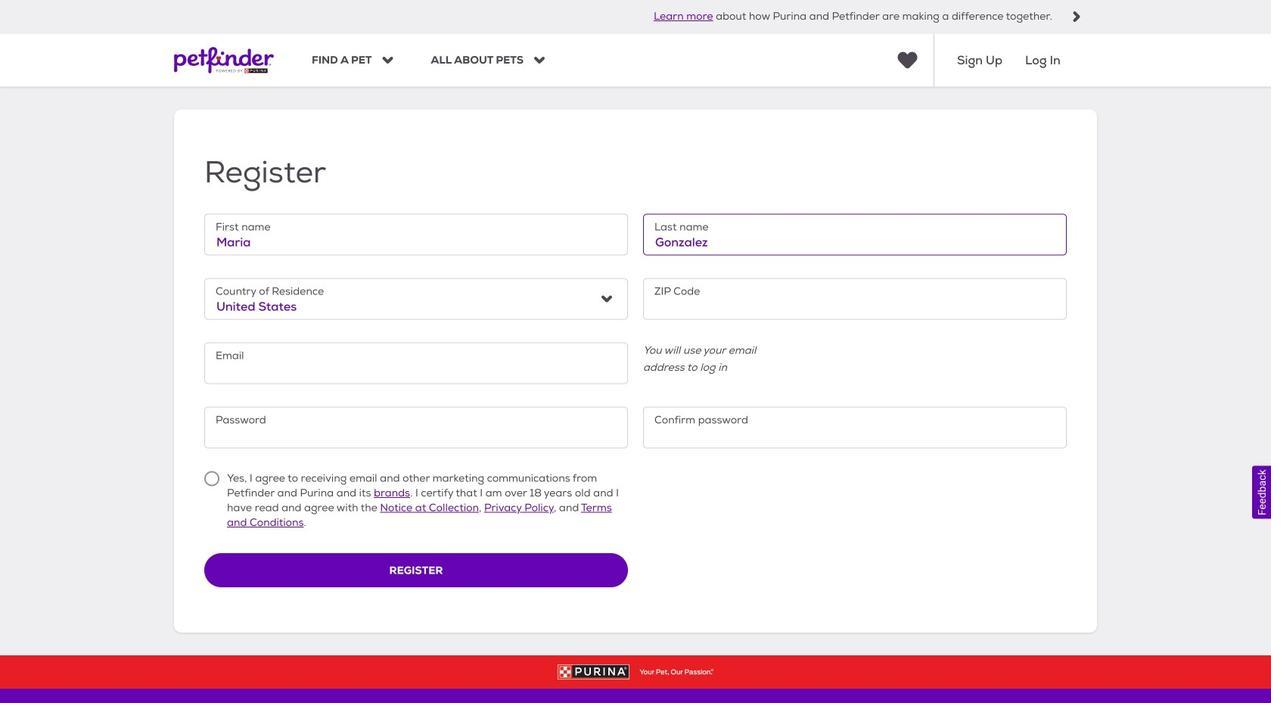 Task type: vqa. For each thing, say whether or not it's contained in the screenshot.
text field
yes



Task type: describe. For each thing, give the bounding box(es) containing it.
2 list item from the top
[[204, 668, 252, 698]]

1 list item from the top
[[204, 492, 270, 537]]



Task type: locate. For each thing, give the bounding box(es) containing it.
None text field
[[204, 214, 628, 255]]

1 vertical spatial list item
[[204, 668, 252, 698]]

petfinder home image
[[174, 34, 274, 87]]

purina your pet, our passion image
[[0, 664, 1272, 680]]

list item
[[204, 492, 270, 537], [204, 668, 252, 698]]

None email field
[[204, 342, 628, 384]]

0 vertical spatial list item
[[204, 492, 270, 537]]

ZIP Code text field
[[643, 278, 1067, 320]]

None password field
[[204, 407, 628, 448], [643, 407, 1067, 448], [204, 407, 628, 448], [643, 407, 1067, 448]]

footer
[[0, 655, 1272, 703]]

None text field
[[643, 214, 1067, 255]]

list
[[204, 492, 270, 698]]



